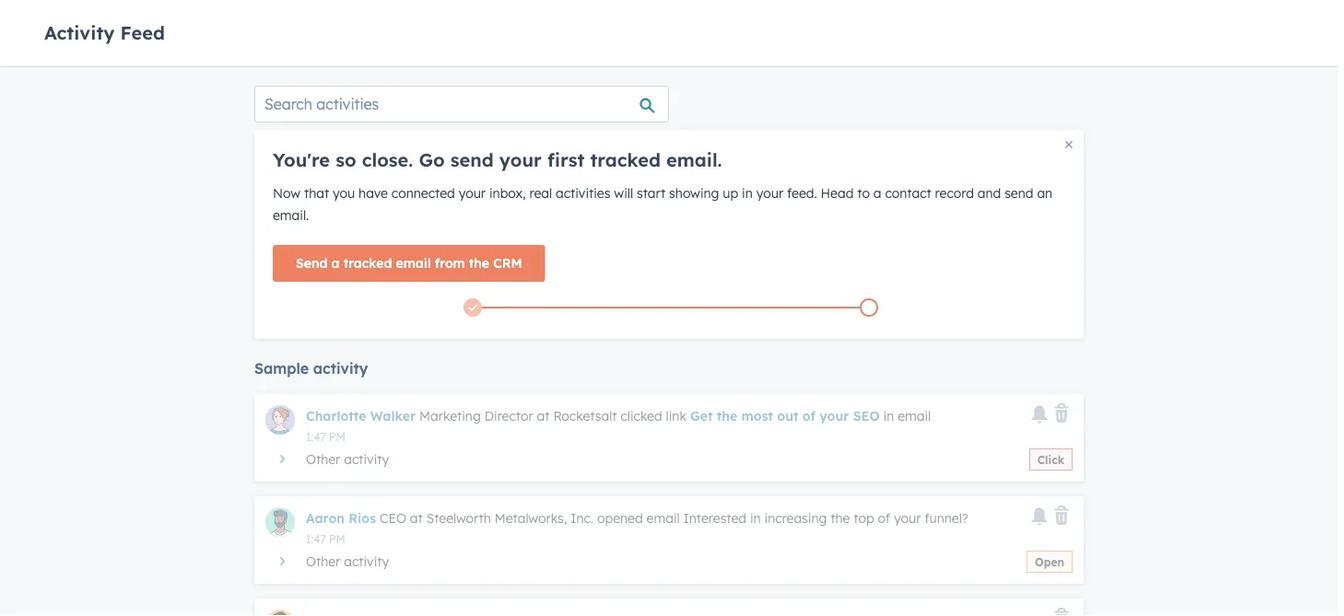 Task type: describe. For each thing, give the bounding box(es) containing it.
0 vertical spatial of
[[802, 408, 815, 424]]

clicked
[[621, 408, 662, 424]]

your left seo
[[819, 408, 849, 424]]

have
[[359, 185, 388, 201]]

showing
[[669, 185, 719, 201]]

start
[[637, 185, 666, 201]]

inbox,
[[489, 185, 526, 201]]

connected
[[391, 185, 455, 201]]

1:47 pm for aaron rios
[[306, 532, 345, 546]]

0 vertical spatial at
[[537, 408, 550, 424]]

send a tracked email from the crm link
[[273, 245, 545, 282]]

link
[[666, 408, 687, 424]]

2 vertical spatial email
[[647, 511, 680, 527]]

crm
[[493, 255, 522, 271]]

opened
[[597, 511, 643, 527]]

1 horizontal spatial tracked
[[590, 148, 661, 171]]

email. inside 'now that you have connected your inbox, real activities will start showing up in your feed. head to a contact record and send an email.'
[[273, 207, 309, 223]]

send
[[296, 255, 328, 271]]

rios
[[349, 511, 376, 527]]

get
[[690, 408, 713, 424]]

click
[[1037, 453, 1064, 467]]

Search activities search field
[[254, 86, 669, 123]]

open
[[1035, 555, 1064, 569]]

go
[[419, 148, 445, 171]]

now that you have connected your inbox, real activities will start showing up in your feed. head to a contact record and send an email.
[[273, 185, 1053, 223]]

will
[[614, 185, 633, 201]]

charlotte walker link
[[306, 408, 416, 424]]

funnel?
[[925, 511, 968, 527]]

now
[[273, 185, 300, 201]]

close.
[[362, 148, 413, 171]]

rocketsalt
[[553, 408, 617, 424]]

real
[[529, 185, 552, 201]]

pm for charlotte walker
[[329, 430, 345, 444]]

activity
[[313, 359, 368, 378]]

0 vertical spatial send
[[450, 148, 494, 171]]

that
[[304, 185, 329, 201]]

aaron rios link
[[306, 511, 376, 527]]

feed.
[[787, 185, 817, 201]]

aaron
[[306, 511, 345, 527]]

your left inbox,
[[459, 185, 486, 201]]

2 vertical spatial in
[[750, 511, 761, 527]]

top
[[854, 511, 874, 527]]

first
[[547, 148, 585, 171]]

walker
[[370, 408, 416, 424]]



Task type: locate. For each thing, give the bounding box(es) containing it.
tracked up will
[[590, 148, 661, 171]]

aaron rios ceo at steelworth metalworks, inc. opened email interested in increasing the top of your funnel?
[[306, 511, 968, 527]]

1 horizontal spatial send
[[1005, 185, 1033, 201]]

sample activity
[[254, 359, 368, 378]]

your
[[499, 148, 542, 171], [459, 185, 486, 201], [756, 185, 783, 201], [819, 408, 849, 424], [894, 511, 921, 527]]

1 vertical spatial of
[[878, 511, 890, 527]]

1:47 down aaron
[[306, 532, 326, 546]]

steelworth
[[426, 511, 491, 527]]

contact
[[885, 185, 931, 201]]

email right seo
[[898, 408, 931, 424]]

0 vertical spatial 1:47
[[306, 430, 326, 444]]

feed
[[120, 21, 165, 44]]

1 1:47 from the top
[[306, 430, 326, 444]]

interested
[[683, 511, 746, 527]]

email right opened
[[647, 511, 680, 527]]

you're so close. go send your first tracked email.
[[273, 148, 722, 171]]

email.
[[666, 148, 722, 171], [273, 207, 309, 223]]

a
[[873, 185, 881, 201], [331, 255, 340, 271]]

activity feed
[[44, 21, 165, 44]]

1 1:47 pm from the top
[[306, 430, 345, 444]]

1:47 for aaron rios
[[306, 532, 326, 546]]

from
[[435, 255, 465, 271]]

a right to
[[873, 185, 881, 201]]

head
[[821, 185, 854, 201]]

email
[[396, 255, 431, 271], [898, 408, 931, 424], [647, 511, 680, 527]]

2 horizontal spatial the
[[830, 511, 850, 527]]

1:47 pm down charlotte
[[306, 430, 345, 444]]

1 vertical spatial send
[[1005, 185, 1033, 201]]

charlotte
[[306, 408, 366, 424]]

send
[[450, 148, 494, 171], [1005, 185, 1033, 201]]

0 horizontal spatial of
[[802, 408, 815, 424]]

of right out at the bottom right
[[802, 408, 815, 424]]

email. up showing
[[666, 148, 722, 171]]

so
[[336, 148, 356, 171]]

0 horizontal spatial email.
[[273, 207, 309, 223]]

0 horizontal spatial at
[[410, 511, 423, 527]]

increasing
[[764, 511, 827, 527]]

ceo
[[380, 511, 406, 527]]

a inside 'now that you have connected your inbox, real activities will start showing up in your feed. head to a contact record and send an email.'
[[873, 185, 881, 201]]

0 vertical spatial pm
[[329, 430, 345, 444]]

tracked
[[590, 148, 661, 171], [343, 255, 392, 271]]

send inside 'now that you have connected your inbox, real activities will start showing up in your feed. head to a contact record and send an email.'
[[1005, 185, 1033, 201]]

pm down charlotte
[[329, 430, 345, 444]]

1 vertical spatial at
[[410, 511, 423, 527]]

you
[[333, 185, 355, 201]]

0 vertical spatial 1:47 pm
[[306, 430, 345, 444]]

0 vertical spatial email.
[[666, 148, 722, 171]]

0 horizontal spatial tracked
[[343, 255, 392, 271]]

a right send
[[331, 255, 340, 271]]

the
[[469, 255, 489, 271], [717, 408, 737, 424], [830, 511, 850, 527]]

1:47 down charlotte
[[306, 430, 326, 444]]

you're
[[273, 148, 330, 171]]

1 horizontal spatial at
[[537, 408, 550, 424]]

list
[[275, 295, 1067, 321]]

the left top
[[830, 511, 850, 527]]

record
[[935, 185, 974, 201]]

1 horizontal spatial a
[[873, 185, 881, 201]]

in inside 'now that you have connected your inbox, real activities will start showing up in your feed. head to a contact record and send an email.'
[[742, 185, 753, 201]]

2 pm from the top
[[329, 532, 345, 546]]

pm
[[329, 430, 345, 444], [329, 532, 345, 546]]

0 horizontal spatial send
[[450, 148, 494, 171]]

your up inbox,
[[499, 148, 542, 171]]

1 vertical spatial in
[[883, 408, 894, 424]]

metalworks,
[[495, 511, 567, 527]]

send right 'go'
[[450, 148, 494, 171]]

in
[[742, 185, 753, 201], [883, 408, 894, 424], [750, 511, 761, 527]]

2 1:47 from the top
[[306, 532, 326, 546]]

1 vertical spatial tracked
[[343, 255, 392, 271]]

pm down aaron rios link
[[329, 532, 345, 546]]

your left funnel?
[[894, 511, 921, 527]]

in right seo
[[883, 408, 894, 424]]

to
[[857, 185, 870, 201]]

1:47 pm for charlotte walker
[[306, 430, 345, 444]]

the right get
[[717, 408, 737, 424]]

and
[[978, 185, 1001, 201]]

0 vertical spatial a
[[873, 185, 881, 201]]

1 horizontal spatial of
[[878, 511, 890, 527]]

at right ceo
[[410, 511, 423, 527]]

1 horizontal spatial email.
[[666, 148, 722, 171]]

1 vertical spatial a
[[331, 255, 340, 271]]

1 vertical spatial the
[[717, 408, 737, 424]]

1:47 for charlotte walker
[[306, 430, 326, 444]]

sample
[[254, 359, 309, 378]]

an
[[1037, 185, 1053, 201]]

1:47 pm
[[306, 430, 345, 444], [306, 532, 345, 546]]

at right director on the left of page
[[537, 408, 550, 424]]

1 vertical spatial pm
[[329, 532, 345, 546]]

0 horizontal spatial the
[[469, 255, 489, 271]]

email left from
[[396, 255, 431, 271]]

pm for aaron rios
[[329, 532, 345, 546]]

0 vertical spatial the
[[469, 255, 489, 271]]

0 vertical spatial in
[[742, 185, 753, 201]]

1 vertical spatial email.
[[273, 207, 309, 223]]

out
[[777, 408, 799, 424]]

most
[[741, 408, 773, 424]]

0 vertical spatial email
[[396, 255, 431, 271]]

1 horizontal spatial email
[[647, 511, 680, 527]]

inc.
[[571, 511, 594, 527]]

1:47
[[306, 430, 326, 444], [306, 532, 326, 546]]

activities
[[556, 185, 610, 201]]

1 vertical spatial 1:47
[[306, 532, 326, 546]]

up
[[723, 185, 738, 201]]

1 horizontal spatial the
[[717, 408, 737, 424]]

charlotte walker marketing director at rocketsalt clicked link get the most out of your seo in email
[[306, 408, 931, 424]]

marketing
[[419, 408, 481, 424]]

2 horizontal spatial email
[[898, 408, 931, 424]]

in right up
[[742, 185, 753, 201]]

at
[[537, 408, 550, 424], [410, 511, 423, 527]]

2 1:47 pm from the top
[[306, 532, 345, 546]]

1 vertical spatial email
[[898, 408, 931, 424]]

of
[[802, 408, 815, 424], [878, 511, 890, 527]]

in left increasing at the right bottom of page
[[750, 511, 761, 527]]

send left an
[[1005, 185, 1033, 201]]

send a tracked email from the crm
[[296, 255, 522, 271]]

0 horizontal spatial email
[[396, 255, 431, 271]]

director
[[484, 408, 533, 424]]

close image
[[1065, 141, 1073, 148]]

your left feed.
[[756, 185, 783, 201]]

of right top
[[878, 511, 890, 527]]

1:47 pm down aaron
[[306, 532, 345, 546]]

1 vertical spatial 1:47 pm
[[306, 532, 345, 546]]

activity
[[44, 21, 115, 44]]

0 horizontal spatial a
[[331, 255, 340, 271]]

0 vertical spatial tracked
[[590, 148, 661, 171]]

email. down the now at the top left of page
[[273, 207, 309, 223]]

seo
[[853, 408, 880, 424]]

tracked right send
[[343, 255, 392, 271]]

get the most out of your seo link
[[690, 408, 880, 424]]

1 pm from the top
[[329, 430, 345, 444]]

2 vertical spatial the
[[830, 511, 850, 527]]

email inside send a tracked email from the crm link
[[396, 255, 431, 271]]

the left 'crm'
[[469, 255, 489, 271]]



Task type: vqa. For each thing, say whether or not it's contained in the screenshot.
'PM' associated with Aaron Rios
yes



